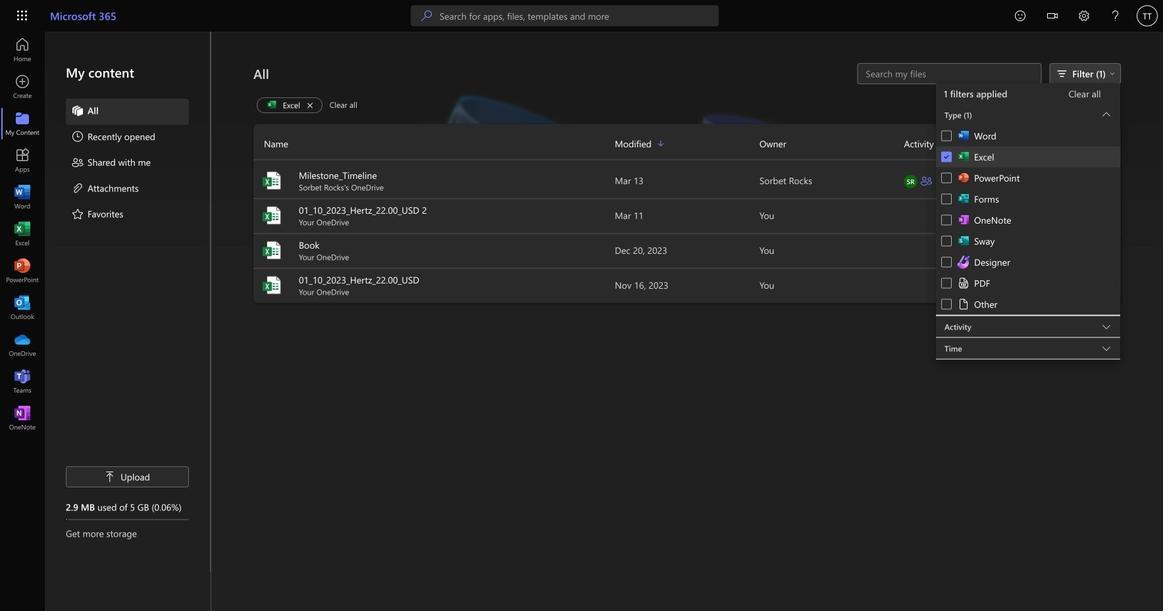 Task type: locate. For each thing, give the bounding box(es) containing it.
excel image
[[261, 170, 283, 191], [16, 228, 29, 241], [261, 240, 283, 261], [261, 275, 283, 296]]

excel image for name 01_10_2023_hertz_22.00_usd cell
[[261, 275, 283, 296]]

excel image inside name milestone_timeline "cell"
[[261, 170, 283, 191]]

None search field
[[411, 5, 719, 26]]

row
[[254, 133, 1121, 160]]

teams image
[[16, 375, 29, 389]]

outlook image
[[16, 302, 29, 315]]

Search my files text field
[[865, 67, 1035, 80]]

onedrive image
[[16, 338, 29, 352]]

onenote checkbox item
[[936, 210, 1121, 231]]

apps image
[[16, 154, 29, 167]]

designer checkbox item
[[936, 252, 1121, 273]]

excel image for name book cell
[[261, 240, 283, 261]]

sway checkbox item
[[936, 231, 1121, 252]]

excel image inside name book cell
[[261, 240, 283, 261]]

name milestone_timeline cell
[[254, 169, 615, 193]]

navigation
[[0, 32, 45, 437]]

banner
[[0, 0, 1164, 34]]

create image
[[16, 80, 29, 94]]

1 horizontal spatial menu
[[936, 125, 1121, 316]]

forms checkbox item
[[936, 189, 1121, 210]]

pdf checkbox item
[[936, 272, 1121, 294]]

tt image
[[1137, 5, 1158, 26]]

word checkbox item
[[936, 125, 1121, 147]]

0 horizontal spatial menu
[[66, 99, 189, 228]]

excel image inside name 01_10_2023_hertz_22.00_usd cell
[[261, 275, 283, 296]]

menu
[[66, 99, 189, 228], [936, 125, 1121, 316]]

application
[[0, 32, 1164, 612]]

my content image
[[16, 117, 29, 130]]

word image
[[16, 191, 29, 204]]



Task type: vqa. For each thing, say whether or not it's contained in the screenshot.
Excel icon within Name 01_10_2023_Hertz_22.00_USD cell
yes



Task type: describe. For each thing, give the bounding box(es) containing it.
name 01_10_2023_hertz_22.00_usd 2 cell
[[254, 204, 615, 228]]

excel image for name milestone_timeline "cell"
[[261, 170, 283, 191]]

other checkbox item
[[936, 293, 1121, 315]]

Search box. Suggestions appear as you type. search field
[[440, 5, 719, 26]]

excel image
[[261, 205, 283, 226]]

menu inside my content left pane navigation navigation
[[66, 99, 189, 228]]

powerpoint checkbox item
[[936, 168, 1121, 189]]

name 01_10_2023_hertz_22.00_usd cell
[[254, 274, 615, 297]]

activity, column 4 of 4 column header
[[904, 133, 1121, 154]]

excel checkbox item
[[936, 147, 1121, 168]]

powerpoint image
[[16, 265, 29, 278]]

displaying 4 out of 7 files. status
[[858, 63, 1042, 84]]

onenote image
[[16, 412, 29, 425]]

name book cell
[[254, 239, 615, 262]]

my content left pane navigation navigation
[[45, 32, 211, 572]]

home image
[[16, 43, 29, 57]]



